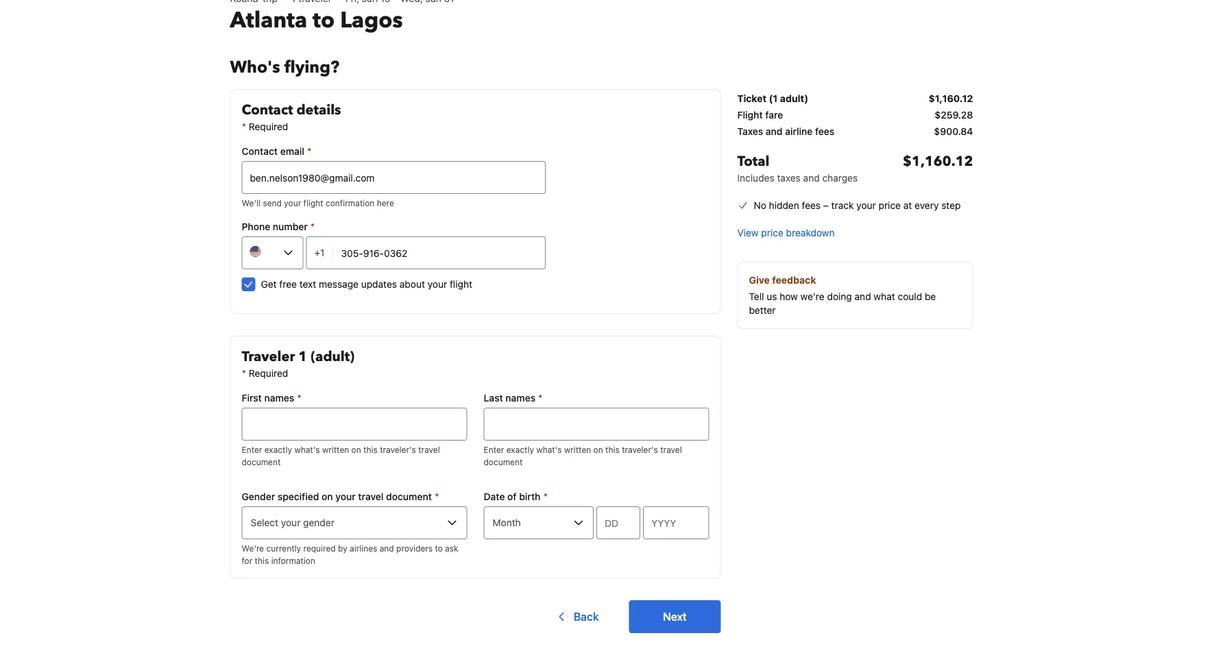 Task type: vqa. For each thing, say whether or not it's contained in the screenshot.
'Flight Fare' cell
yes



Task type: describe. For each thing, give the bounding box(es) containing it.
enter exactly what's written on this traveler's travel document for last names *
[[484, 445, 682, 467]]

last
[[484, 393, 503, 404]]

this inside we're currently required by airlines and providers to ask for this information
[[255, 556, 269, 566]]

step
[[942, 200, 961, 211]]

providers
[[396, 544, 433, 553]]

we'll
[[242, 198, 261, 208]]

travel for first names *
[[418, 445, 440, 455]]

enter for first
[[242, 445, 262, 455]]

row containing total
[[738, 141, 973, 191]]

view price breakdown element
[[738, 226, 835, 240]]

better
[[749, 305, 776, 316]]

we're currently required by airlines and providers to ask for this information alert
[[242, 542, 467, 567]]

flight fare
[[738, 109, 783, 121]]

gender
[[242, 491, 275, 503]]

airlines
[[350, 544, 377, 553]]

traveler 1 (adult) required
[[242, 348, 355, 379]]

your inside alert
[[284, 198, 301, 208]]

no hidden fees – track your price at every step
[[754, 200, 961, 211]]

atlanta
[[230, 5, 307, 35]]

by
[[338, 544, 347, 553]]

breakdown
[[786, 227, 835, 239]]

text
[[299, 279, 316, 290]]

first
[[242, 393, 262, 404]]

here
[[377, 198, 394, 208]]

next button
[[629, 601, 721, 634]]

names for last names
[[506, 393, 536, 404]]

hidden
[[769, 200, 799, 211]]

total includes taxes and charges
[[738, 152, 858, 184]]

1 horizontal spatial flight
[[450, 279, 473, 290]]

$1,160.12 for 'row' containing ticket (1 adult)
[[929, 93, 973, 104]]

to inside we're currently required by airlines and providers to ask for this information
[[435, 544, 443, 553]]

your right the specified
[[336, 491, 356, 503]]

get
[[261, 279, 277, 290]]

$900.84
[[934, 126, 973, 137]]

this for last names *
[[606, 445, 620, 455]]

fare
[[766, 109, 783, 121]]

birth
[[519, 491, 541, 503]]

who's flying?
[[230, 56, 339, 79]]

confirmation
[[326, 198, 375, 208]]

email
[[280, 146, 304, 157]]

on for first names *
[[352, 445, 361, 455]]

* for last names *
[[538, 393, 543, 404]]

table containing total
[[738, 89, 973, 191]]

we're
[[801, 291, 825, 302]]

enter exactly what's written on this traveler's travel document alert for first names *
[[242, 444, 467, 468]]

total
[[738, 152, 770, 171]]

exactly for last names
[[507, 445, 534, 455]]

charges
[[823, 172, 858, 184]]

tell
[[749, 291, 764, 302]]

required inside contact details required
[[249, 121, 288, 132]]

0 horizontal spatial on
[[322, 491, 333, 503]]

enter exactly what's written on this traveler's travel document for first names *
[[242, 445, 440, 467]]

give
[[749, 275, 770, 286]]

phone
[[242, 221, 270, 232]]

ticket
[[738, 93, 767, 104]]

* for first names *
[[297, 393, 302, 404]]

traveler's for first names *
[[380, 445, 416, 455]]

first names *
[[242, 393, 302, 404]]

of
[[508, 491, 517, 503]]

every
[[915, 200, 939, 211]]

specified
[[278, 491, 319, 503]]

date
[[484, 491, 505, 503]]

message
[[319, 279, 359, 290]]

view
[[738, 227, 759, 239]]

contact details required
[[242, 101, 341, 132]]

$1,160.12 cell for 'row' containing ticket (1 adult)
[[929, 92, 973, 106]]

Enter your birth year using four digits telephone field
[[643, 507, 709, 540]]

track
[[832, 200, 854, 211]]

0 vertical spatial price
[[879, 200, 901, 211]]

0 horizontal spatial price
[[761, 227, 784, 239]]

Phone number telephone field
[[333, 237, 546, 270]]

could
[[898, 291, 922, 302]]

traveler's for last names *
[[622, 445, 658, 455]]

what's for first names *
[[294, 445, 320, 455]]

airline
[[785, 126, 813, 137]]

information
[[271, 556, 315, 566]]

on for last names *
[[594, 445, 603, 455]]

(adult)
[[311, 348, 355, 367]]

$259.28 cell
[[935, 108, 973, 122]]

$900.84 cell
[[934, 125, 973, 139]]

written for first names *
[[322, 445, 349, 455]]

1 vertical spatial fees
[[802, 200, 821, 211]]

0 horizontal spatial travel
[[358, 491, 384, 503]]

ask
[[445, 544, 459, 553]]

exactly for first names
[[265, 445, 292, 455]]

travel for last names *
[[661, 445, 682, 455]]

+1
[[314, 247, 325, 259]]

us
[[767, 291, 777, 302]]

enter exactly what's written on this traveler's travel document alert for last names *
[[484, 444, 709, 468]]

flight
[[738, 109, 763, 121]]

who's
[[230, 56, 280, 79]]

flying?
[[284, 56, 339, 79]]

lagos
[[340, 5, 403, 35]]

no
[[754, 200, 767, 211]]

and inside give feedback tell us how we're doing and what could be better
[[855, 291, 871, 302]]

we're currently required by airlines and providers to ask for this information
[[242, 544, 459, 566]]

taxes
[[738, 126, 763, 137]]

(1
[[769, 93, 778, 104]]

enter for last
[[484, 445, 504, 455]]

flight fare cell
[[738, 108, 783, 122]]

feedback
[[772, 275, 816, 286]]



Task type: locate. For each thing, give the bounding box(es) containing it.
send
[[263, 198, 282, 208]]

$1,160.12 cell up "$259.28"
[[929, 92, 973, 106]]

updates
[[361, 279, 397, 290]]

back button
[[546, 601, 607, 634]]

flight down phone number telephone field
[[450, 279, 473, 290]]

on
[[352, 445, 361, 455], [594, 445, 603, 455], [322, 491, 333, 503]]

and right airlines at the bottom left of the page
[[380, 544, 394, 553]]

2 enter from the left
[[484, 445, 504, 455]]

contact for contact details
[[242, 101, 293, 120]]

give feedback tell us how we're doing and what could be better
[[749, 275, 936, 316]]

Enter your birth date using two digits telephone field
[[597, 507, 641, 540]]

$1,160.12 up "$259.28"
[[929, 93, 973, 104]]

what
[[874, 291, 895, 302]]

1 horizontal spatial exactly
[[507, 445, 534, 455]]

total cell
[[738, 152, 858, 185]]

your right the "track"
[[857, 200, 876, 211]]

1 names from the left
[[264, 393, 294, 404]]

we'll send your flight confirmation here
[[242, 198, 394, 208]]

gender specified on your travel document *
[[242, 491, 439, 503]]

1 contact from the top
[[242, 101, 293, 120]]

names right last
[[506, 393, 536, 404]]

1 vertical spatial to
[[435, 544, 443, 553]]

phone number *
[[242, 221, 315, 232]]

0 horizontal spatial enter
[[242, 445, 262, 455]]

your right about
[[428, 279, 447, 290]]

contact email *
[[242, 146, 312, 157]]

2 enter exactly what's written on this traveler's travel document alert from the left
[[484, 444, 709, 468]]

2 horizontal spatial document
[[484, 457, 523, 467]]

currently
[[266, 544, 301, 553]]

your right send
[[284, 198, 301, 208]]

last names *
[[484, 393, 543, 404]]

0 horizontal spatial names
[[264, 393, 294, 404]]

1 horizontal spatial enter
[[484, 445, 504, 455]]

document
[[242, 457, 281, 467], [484, 457, 523, 467], [386, 491, 432, 503]]

$259.28
[[935, 109, 973, 121]]

1 enter from the left
[[242, 445, 262, 455]]

what's up birth
[[537, 445, 562, 455]]

your
[[284, 198, 301, 208], [857, 200, 876, 211], [428, 279, 447, 290], [336, 491, 356, 503]]

contact for contact email
[[242, 146, 278, 157]]

1 horizontal spatial travel
[[418, 445, 440, 455]]

0 vertical spatial $1,160.12
[[929, 93, 973, 104]]

2 traveler's from the left
[[622, 445, 658, 455]]

price right view
[[761, 227, 784, 239]]

document up providers
[[386, 491, 432, 503]]

1 vertical spatial price
[[761, 227, 784, 239]]

* right birth
[[543, 491, 548, 503]]

2 exactly from the left
[[507, 445, 534, 455]]

row
[[738, 89, 973, 108], [738, 108, 973, 125], [738, 125, 973, 141], [738, 141, 973, 191]]

1 enter exactly what's written on this traveler's travel document alert from the left
[[242, 444, 467, 468]]

flight up number
[[304, 198, 323, 208]]

$1,160.12 cell
[[929, 92, 973, 106], [903, 152, 973, 185]]

taxes and airline fees
[[738, 126, 835, 137]]

0 vertical spatial flight
[[304, 198, 323, 208]]

get free text message updates about your flight
[[261, 279, 473, 290]]

$1,160.12 for 'row' containing total
[[903, 152, 973, 171]]

1 horizontal spatial enter exactly what's written on this traveler's travel document
[[484, 445, 682, 467]]

* left "date"
[[435, 491, 439, 503]]

and right taxes
[[803, 172, 820, 184]]

fees inside taxes and airline fees cell
[[815, 126, 835, 137]]

doing
[[827, 291, 852, 302]]

row containing ticket (1 adult)
[[738, 89, 973, 108]]

row containing taxes and airline fees
[[738, 125, 973, 141]]

1 written from the left
[[322, 445, 349, 455]]

contact inside contact details required
[[242, 101, 293, 120]]

1 horizontal spatial on
[[352, 445, 361, 455]]

1 traveler's from the left
[[380, 445, 416, 455]]

1 enter exactly what's written on this traveler's travel document from the left
[[242, 445, 440, 467]]

* for contact email *
[[307, 146, 312, 157]]

1 exactly from the left
[[265, 445, 292, 455]]

2 contact from the top
[[242, 146, 278, 157]]

1 vertical spatial flight
[[450, 279, 473, 290]]

back
[[574, 611, 599, 624]]

0 horizontal spatial written
[[322, 445, 349, 455]]

what's for last names *
[[537, 445, 562, 455]]

4 row from the top
[[738, 141, 973, 191]]

enter
[[242, 445, 262, 455], [484, 445, 504, 455]]

* for phone number *
[[311, 221, 315, 232]]

written
[[322, 445, 349, 455], [564, 445, 591, 455]]

0 horizontal spatial this
[[255, 556, 269, 566]]

0 horizontal spatial traveler's
[[380, 445, 416, 455]]

1 horizontal spatial what's
[[537, 445, 562, 455]]

1 horizontal spatial to
[[435, 544, 443, 553]]

to left the ask
[[435, 544, 443, 553]]

$1,160.12 cell up every
[[903, 152, 973, 185]]

3 row from the top
[[738, 125, 973, 141]]

details
[[297, 101, 341, 120]]

1 horizontal spatial traveler's
[[622, 445, 658, 455]]

enter exactly what's written on this traveler's travel document alert
[[242, 444, 467, 468], [484, 444, 709, 468]]

ticket (1 adult)
[[738, 93, 809, 104]]

about
[[400, 279, 425, 290]]

* right number
[[311, 221, 315, 232]]

and left what
[[855, 291, 871, 302]]

this for first names *
[[364, 445, 378, 455]]

number
[[273, 221, 308, 232]]

2 horizontal spatial on
[[594, 445, 603, 455]]

1 horizontal spatial names
[[506, 393, 536, 404]]

1 vertical spatial $1,160.12 cell
[[903, 152, 973, 185]]

and inside total includes taxes and charges
[[803, 172, 820, 184]]

2 horizontal spatial this
[[606, 445, 620, 455]]

1 horizontal spatial written
[[564, 445, 591, 455]]

table
[[738, 89, 973, 191]]

and down fare
[[766, 126, 783, 137]]

this
[[364, 445, 378, 455], [606, 445, 620, 455], [255, 556, 269, 566]]

* down the traveler 1 (adult) required
[[297, 393, 302, 404]]

2 what's from the left
[[537, 445, 562, 455]]

next
[[663, 611, 687, 624]]

price left at
[[879, 200, 901, 211]]

date of birth *
[[484, 491, 548, 503]]

contact
[[242, 101, 293, 120], [242, 146, 278, 157]]

what's up the specified
[[294, 445, 320, 455]]

names right first
[[264, 393, 294, 404]]

written for last names *
[[564, 445, 591, 455]]

0 horizontal spatial document
[[242, 457, 281, 467]]

flight inside "we'll send your flight confirmation here" alert
[[304, 198, 323, 208]]

be
[[925, 291, 936, 302]]

0 vertical spatial to
[[313, 5, 335, 35]]

we're
[[242, 544, 264, 553]]

traveler
[[242, 348, 295, 367]]

fees right airline
[[815, 126, 835, 137]]

enter up gender
[[242, 445, 262, 455]]

1 what's from the left
[[294, 445, 320, 455]]

2 horizontal spatial travel
[[661, 445, 682, 455]]

document for first
[[242, 457, 281, 467]]

enter exactly what's written on this traveler's travel document up gender specified on your travel document * on the left bottom of the page
[[242, 445, 440, 467]]

atlanta to lagos
[[230, 5, 403, 35]]

0 horizontal spatial what's
[[294, 445, 320, 455]]

1 vertical spatial contact
[[242, 146, 278, 157]]

enter exactly what's written on this traveler's travel document up birth
[[484, 445, 682, 467]]

fees left –
[[802, 200, 821, 211]]

* right last
[[538, 393, 543, 404]]

adult)
[[780, 93, 809, 104]]

1 horizontal spatial price
[[879, 200, 901, 211]]

travel
[[418, 445, 440, 455], [661, 445, 682, 455], [358, 491, 384, 503]]

2 names from the left
[[506, 393, 536, 404]]

taxes and airline fees cell
[[738, 125, 835, 139]]

view price breakdown link
[[738, 226, 835, 240]]

0 horizontal spatial to
[[313, 5, 335, 35]]

exactly
[[265, 445, 292, 455], [507, 445, 534, 455]]

0 vertical spatial fees
[[815, 126, 835, 137]]

view price breakdown
[[738, 227, 835, 239]]

2 row from the top
[[738, 108, 973, 125]]

and inside we're currently required by airlines and providers to ask for this information
[[380, 544, 394, 553]]

1 horizontal spatial this
[[364, 445, 378, 455]]

required
[[303, 544, 336, 553]]

–
[[823, 200, 829, 211]]

free
[[279, 279, 297, 290]]

None email field
[[242, 161, 546, 194]]

and
[[766, 126, 783, 137], [803, 172, 820, 184], [855, 291, 871, 302], [380, 544, 394, 553]]

includes
[[738, 172, 775, 184]]

0 vertical spatial contact
[[242, 101, 293, 120]]

1
[[299, 348, 307, 367]]

2 required from the top
[[249, 368, 288, 379]]

how
[[780, 291, 798, 302]]

1 vertical spatial required
[[249, 368, 288, 379]]

0 horizontal spatial enter exactly what's written on this traveler's travel document alert
[[242, 444, 467, 468]]

required down traveler
[[249, 368, 288, 379]]

exactly up date of birth *
[[507, 445, 534, 455]]

taxes
[[777, 172, 801, 184]]

to left lagos
[[313, 5, 335, 35]]

contact up contact email *
[[242, 101, 293, 120]]

flight
[[304, 198, 323, 208], [450, 279, 473, 290]]

1 horizontal spatial enter exactly what's written on this traveler's travel document alert
[[484, 444, 709, 468]]

$1,160.12 down $900.84 cell
[[903, 152, 973, 171]]

row containing flight fare
[[738, 108, 973, 125]]

names for first names
[[264, 393, 294, 404]]

what's
[[294, 445, 320, 455], [537, 445, 562, 455]]

at
[[904, 200, 912, 211]]

and inside taxes and airline fees cell
[[766, 126, 783, 137]]

$1,160.12
[[929, 93, 973, 104], [903, 152, 973, 171]]

1 vertical spatial $1,160.12
[[903, 152, 973, 171]]

document for last
[[484, 457, 523, 467]]

0 vertical spatial required
[[249, 121, 288, 132]]

enter up "date"
[[484, 445, 504, 455]]

0 horizontal spatial enter exactly what's written on this traveler's travel document
[[242, 445, 440, 467]]

required up contact email *
[[249, 121, 288, 132]]

*
[[307, 146, 312, 157], [311, 221, 315, 232], [297, 393, 302, 404], [538, 393, 543, 404], [435, 491, 439, 503], [543, 491, 548, 503]]

required inside the traveler 1 (adult) required
[[249, 368, 288, 379]]

we'll send your flight confirmation here alert
[[242, 197, 546, 209]]

0 vertical spatial $1,160.12 cell
[[929, 92, 973, 106]]

0 horizontal spatial flight
[[304, 198, 323, 208]]

1 horizontal spatial document
[[386, 491, 432, 503]]

exactly up gender
[[265, 445, 292, 455]]

ticket (1 adult) cell
[[738, 92, 809, 106]]

* right the email
[[307, 146, 312, 157]]

2 enter exactly what's written on this traveler's travel document from the left
[[484, 445, 682, 467]]

names
[[264, 393, 294, 404], [506, 393, 536, 404]]

document up "date"
[[484, 457, 523, 467]]

document up gender
[[242, 457, 281, 467]]

2 written from the left
[[564, 445, 591, 455]]

contact left the email
[[242, 146, 278, 157]]

1 row from the top
[[738, 89, 973, 108]]

None field
[[242, 408, 467, 441], [484, 408, 709, 441], [242, 408, 467, 441], [484, 408, 709, 441]]

1 required from the top
[[249, 121, 288, 132]]

for
[[242, 556, 253, 566]]

0 horizontal spatial exactly
[[265, 445, 292, 455]]

$1,160.12 cell for 'row' containing total
[[903, 152, 973, 185]]



